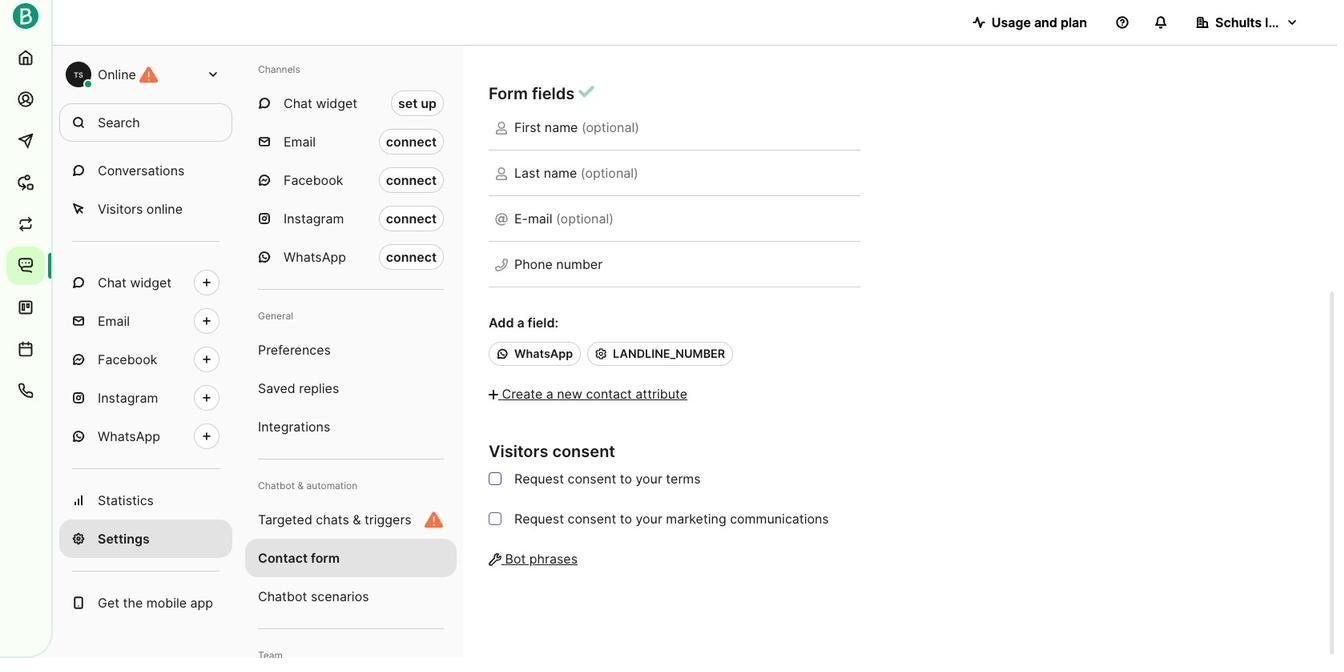 Task type: locate. For each thing, give the bounding box(es) containing it.
1 vertical spatial request
[[515, 512, 564, 528]]

your
[[636, 472, 663, 488], [636, 512, 663, 528]]

widget up email link
[[130, 275, 172, 291]]

0 vertical spatial chatbot
[[258, 480, 295, 492]]

chatbot
[[258, 480, 295, 492], [258, 589, 307, 605]]

whatsapp up general
[[284, 249, 346, 265]]

1 connect from the top
[[386, 134, 437, 150]]

your left terms
[[636, 472, 663, 488]]

0 vertical spatial &
[[298, 480, 304, 492]]

terms
[[666, 472, 701, 488]]

chat
[[284, 95, 313, 111], [98, 275, 127, 291]]

request for request consent to your terms
[[515, 472, 564, 488]]

0 vertical spatial a
[[517, 315, 525, 331]]

to
[[620, 472, 632, 488], [620, 512, 632, 528]]

bot
[[505, 552, 526, 568]]

0 vertical spatial to
[[620, 472, 632, 488]]

1 vertical spatial visitors
[[489, 443, 549, 462]]

to for terms
[[620, 472, 632, 488]]

connect for email
[[386, 134, 437, 150]]

a for add
[[517, 315, 525, 331]]

contact
[[586, 387, 632, 403]]

visitors for visitors online
[[98, 201, 143, 217]]

consent down request consent to your terms
[[568, 512, 617, 528]]

chatbot for chatbot & automation
[[258, 480, 295, 492]]

preferences
[[258, 342, 331, 358]]

schults inc button
[[1184, 6, 1312, 38]]

whatsapp button
[[489, 343, 581, 366]]

2 connect from the top
[[386, 172, 437, 188]]

a left new at left
[[546, 387, 554, 403]]

form fields
[[489, 84, 575, 104]]

instagram
[[284, 211, 344, 227], [98, 390, 158, 406]]

optional right the mail in the top left of the page
[[561, 211, 609, 227]]

0 vertical spatial )
[[635, 120, 640, 136]]

2 vertical spatial optional
[[561, 211, 609, 227]]

1 vertical spatial chat
[[98, 275, 127, 291]]

optional down first name ( optional )
[[585, 165, 634, 181]]

chatbot & automation
[[258, 480, 358, 492]]

to left terms
[[620, 472, 632, 488]]

0 vertical spatial chat widget
[[284, 95, 358, 111]]

chat inside "link"
[[98, 275, 127, 291]]

0 vertical spatial consent
[[553, 443, 616, 462]]

to down request consent to your terms
[[620, 512, 632, 528]]

name right first
[[545, 120, 578, 136]]

1 vertical spatial name
[[544, 165, 577, 181]]

) for e-mail ( optional )
[[609, 211, 614, 227]]

1 vertical spatial email
[[98, 313, 130, 329]]

(
[[582, 120, 586, 136], [581, 165, 585, 181], [556, 211, 561, 227]]

chatbot up targeted
[[258, 480, 295, 492]]

) for first name ( optional )
[[635, 120, 640, 136]]

consent for visitors consent
[[553, 443, 616, 462]]

0 vertical spatial facebook
[[284, 172, 343, 188]]

1 vertical spatial your
[[636, 512, 663, 528]]

a right "add"
[[517, 315, 525, 331]]

1 your from the top
[[636, 472, 663, 488]]

2 vertical spatial (
[[556, 211, 561, 227]]

0 horizontal spatial a
[[517, 315, 525, 331]]

chat up email link
[[98, 275, 127, 291]]

preferences link
[[245, 331, 457, 370]]

1 vertical spatial chatbot
[[258, 589, 307, 605]]

1 vertical spatial instagram
[[98, 390, 158, 406]]

2 vertical spatial consent
[[568, 512, 617, 528]]

and
[[1035, 14, 1058, 30]]

1 vertical spatial facebook
[[98, 352, 157, 368]]

statistics link
[[59, 482, 232, 520]]

a for create
[[546, 387, 554, 403]]

1 vertical spatial (
[[581, 165, 585, 181]]

&
[[298, 480, 304, 492], [353, 512, 361, 528]]

2 to from the top
[[620, 512, 632, 528]]

set up
[[398, 95, 437, 111]]

facebook
[[284, 172, 343, 188], [98, 352, 157, 368]]

visitors consent
[[489, 443, 616, 462]]

phrases
[[530, 552, 578, 568]]

widget left the set on the top left of page
[[316, 95, 358, 111]]

0 vertical spatial (
[[582, 120, 586, 136]]

1 horizontal spatial chat widget
[[284, 95, 358, 111]]

( up last name ( optional )
[[582, 120, 586, 136]]

whatsapp
[[284, 249, 346, 265], [515, 347, 573, 361], [98, 429, 160, 445]]

0 vertical spatial your
[[636, 472, 663, 488]]

optional
[[586, 120, 635, 136], [585, 165, 634, 181], [561, 211, 609, 227]]

instagram link
[[59, 379, 232, 418]]

consent
[[553, 443, 616, 462], [568, 472, 617, 488], [568, 512, 617, 528]]

connect
[[386, 134, 437, 150], [386, 172, 437, 188], [386, 211, 437, 227], [386, 249, 437, 265]]

request
[[515, 472, 564, 488], [515, 512, 564, 528]]

email
[[284, 134, 316, 150], [98, 313, 130, 329]]

( down first name ( optional )
[[581, 165, 585, 181]]

chat widget down channels
[[284, 95, 358, 111]]

to for marketing
[[620, 512, 632, 528]]

email down channels
[[284, 134, 316, 150]]

1 vertical spatial whatsapp
[[515, 347, 573, 361]]

optional up last name ( optional )
[[586, 120, 635, 136]]

2 chatbot from the top
[[258, 589, 307, 605]]

0 vertical spatial visitors
[[98, 201, 143, 217]]

visitors down conversations
[[98, 201, 143, 217]]

0 vertical spatial chat
[[284, 95, 313, 111]]

create a new contact attribute
[[502, 387, 688, 403]]

) for last name ( optional )
[[634, 165, 639, 181]]

form
[[311, 551, 340, 567]]

4 connect from the top
[[386, 249, 437, 265]]

connect for facebook
[[386, 172, 437, 188]]

1 horizontal spatial whatsapp
[[284, 249, 346, 265]]

1 vertical spatial &
[[353, 512, 361, 528]]

0 vertical spatial request
[[515, 472, 564, 488]]

1 vertical spatial a
[[546, 387, 554, 403]]

email down chat widget "link"
[[98, 313, 130, 329]]

:
[[555, 315, 559, 331]]

your for terms
[[636, 472, 663, 488]]

0 vertical spatial name
[[545, 120, 578, 136]]

0 horizontal spatial visitors
[[98, 201, 143, 217]]

2 your from the top
[[636, 512, 663, 528]]

triggers
[[365, 512, 412, 528]]

2 vertical spatial whatsapp
[[98, 429, 160, 445]]

e-
[[515, 211, 528, 227]]

landline_number button
[[588, 343, 733, 366]]

0 horizontal spatial chat
[[98, 275, 127, 291]]

new
[[557, 387, 583, 403]]

)
[[635, 120, 640, 136], [634, 165, 639, 181], [609, 211, 614, 227]]

1 horizontal spatial a
[[546, 387, 554, 403]]

add
[[489, 315, 514, 331]]

visitors
[[98, 201, 143, 217], [489, 443, 549, 462]]

0 vertical spatial email
[[284, 134, 316, 150]]

consent for request consent to your terms
[[568, 472, 617, 488]]

optional for last name ( optional )
[[585, 165, 634, 181]]

1 horizontal spatial facebook
[[284, 172, 343, 188]]

1 vertical spatial optional
[[585, 165, 634, 181]]

1 horizontal spatial widget
[[316, 95, 358, 111]]

2 horizontal spatial whatsapp
[[515, 347, 573, 361]]

0 horizontal spatial widget
[[130, 275, 172, 291]]

( for last name
[[581, 165, 585, 181]]

0 horizontal spatial chat widget
[[98, 275, 172, 291]]

whatsapp down instagram link
[[98, 429, 160, 445]]

name
[[545, 120, 578, 136], [544, 165, 577, 181]]

0 horizontal spatial email
[[98, 313, 130, 329]]

a
[[517, 315, 525, 331], [546, 387, 554, 403]]

chat widget up email link
[[98, 275, 172, 291]]

request up bot phrases
[[515, 512, 564, 528]]

0 vertical spatial whatsapp
[[284, 249, 346, 265]]

consent down visitors consent
[[568, 472, 617, 488]]

1 vertical spatial to
[[620, 512, 632, 528]]

request for request consent to your marketing communications
[[515, 512, 564, 528]]

1 horizontal spatial visitors
[[489, 443, 549, 462]]

request down visitors consent
[[515, 472, 564, 488]]

3 connect from the top
[[386, 211, 437, 227]]

schults
[[1216, 14, 1262, 30]]

bot phrases
[[505, 552, 578, 568]]

first name ( optional )
[[515, 120, 640, 136]]

request consent to your terms
[[515, 472, 701, 488]]

2 request from the top
[[515, 512, 564, 528]]

widget inside "link"
[[130, 275, 172, 291]]

1 to from the top
[[620, 472, 632, 488]]

1 vertical spatial )
[[634, 165, 639, 181]]

2 vertical spatial )
[[609, 211, 614, 227]]

1 vertical spatial consent
[[568, 472, 617, 488]]

up
[[421, 95, 437, 111]]

0 vertical spatial optional
[[586, 120, 635, 136]]

chat down channels
[[284, 95, 313, 111]]

chatbot down the 'contact'
[[258, 589, 307, 605]]

widget
[[316, 95, 358, 111], [130, 275, 172, 291]]

1 horizontal spatial instagram
[[284, 211, 344, 227]]

1 vertical spatial widget
[[130, 275, 172, 291]]

1 request from the top
[[515, 472, 564, 488]]

statistics
[[98, 493, 154, 509]]

& left automation
[[298, 480, 304, 492]]

automation
[[307, 480, 358, 492]]

) down first name ( optional )
[[634, 165, 639, 181]]

0 horizontal spatial facebook
[[98, 352, 157, 368]]

consent up request consent to your terms
[[553, 443, 616, 462]]

visitors down "create"
[[489, 443, 549, 462]]

name right last
[[544, 165, 577, 181]]

( right the mail in the top left of the page
[[556, 211, 561, 227]]

name for last name
[[544, 165, 577, 181]]

chatbot for chatbot scenarios
[[258, 589, 307, 605]]

your left marketing on the bottom of the page
[[636, 512, 663, 528]]

1 vertical spatial chat widget
[[98, 275, 172, 291]]

) down last name ( optional )
[[609, 211, 614, 227]]

whatsapp down 'field'
[[515, 347, 573, 361]]

connect for whatsapp
[[386, 249, 437, 265]]

) up last name ( optional )
[[635, 120, 640, 136]]

& right chats
[[353, 512, 361, 528]]

facebook link
[[59, 341, 232, 379]]

inc
[[1266, 14, 1284, 30]]

1 chatbot from the top
[[258, 480, 295, 492]]

last name ( optional )
[[515, 165, 639, 181]]

optional for first name ( optional )
[[586, 120, 635, 136]]

chat widget link
[[59, 264, 232, 302]]

targeted chats & triggers link
[[245, 501, 457, 539]]



Task type: vqa. For each thing, say whether or not it's contained in the screenshot.
name to the bottom
yes



Task type: describe. For each thing, give the bounding box(es) containing it.
field
[[528, 315, 555, 331]]

phone
[[515, 257, 553, 273]]

fields
[[532, 84, 575, 104]]

mobile
[[147, 596, 187, 612]]

last
[[515, 165, 540, 181]]

ts
[[74, 70, 83, 79]]

0 horizontal spatial &
[[298, 480, 304, 492]]

online
[[147, 201, 183, 217]]

get the mobile app link
[[59, 584, 232, 623]]

set
[[398, 95, 418, 111]]

plan
[[1061, 14, 1088, 30]]

app
[[190, 596, 213, 612]]

marketing
[[666, 512, 727, 528]]

chatbot scenarios link
[[245, 578, 457, 616]]

whatsapp inside button
[[515, 347, 573, 361]]

first
[[515, 120, 541, 136]]

optional for e-mail ( optional )
[[561, 211, 609, 227]]

0 vertical spatial widget
[[316, 95, 358, 111]]

settings
[[98, 531, 150, 547]]

request consent to your marketing communications
[[515, 512, 829, 528]]

usage and plan button
[[960, 6, 1100, 38]]

mail
[[528, 211, 553, 227]]

connect for instagram
[[386, 211, 437, 227]]

chat widget inside "link"
[[98, 275, 172, 291]]

your for marketing
[[636, 512, 663, 528]]

search link
[[59, 103, 232, 142]]

attribute
[[636, 387, 688, 403]]

scenarios
[[311, 589, 369, 605]]

number
[[557, 257, 603, 273]]

contact
[[258, 551, 308, 567]]

consent for request consent to your marketing communications
[[568, 512, 617, 528]]

( for e-mail
[[556, 211, 561, 227]]

usage
[[992, 14, 1031, 30]]

integrations
[[258, 419, 330, 435]]

conversations
[[98, 163, 185, 179]]

1 horizontal spatial &
[[353, 512, 361, 528]]

0 horizontal spatial instagram
[[98, 390, 158, 406]]

create a new contact attribute link
[[489, 387, 688, 403]]

integrations link
[[245, 408, 457, 446]]

phone number button
[[489, 242, 861, 287]]

usage and plan
[[992, 14, 1088, 30]]

chatbot scenarios
[[258, 589, 369, 605]]

saved replies
[[258, 381, 339, 397]]

get
[[98, 596, 119, 612]]

targeted
[[258, 512, 312, 528]]

( for first name
[[582, 120, 586, 136]]

name for first name
[[545, 120, 578, 136]]

1 horizontal spatial chat
[[284, 95, 313, 111]]

create
[[502, 387, 543, 403]]

settings link
[[59, 520, 232, 559]]

contact form link
[[245, 539, 457, 578]]

contact form
[[258, 551, 340, 567]]

channels
[[258, 63, 300, 75]]

0 vertical spatial instagram
[[284, 211, 344, 227]]

conversations link
[[59, 151, 232, 190]]

schults inc
[[1216, 14, 1284, 30]]

whatsapp link
[[59, 418, 232, 456]]

search
[[98, 115, 140, 131]]

chats
[[316, 512, 349, 528]]

e-mail ( optional )
[[515, 211, 614, 227]]

landline_number
[[613, 347, 726, 361]]

get the mobile app
[[98, 596, 213, 612]]

saved
[[258, 381, 296, 397]]

visitors online
[[98, 201, 183, 217]]

visitors online link
[[59, 190, 232, 228]]

1 horizontal spatial email
[[284, 134, 316, 150]]

visitors for visitors consent
[[489, 443, 549, 462]]

form
[[489, 84, 528, 104]]

facebook inside 'link'
[[98, 352, 157, 368]]

saved replies link
[[245, 370, 457, 408]]

targeted chats & triggers
[[258, 512, 412, 528]]

general
[[258, 310, 293, 322]]

the
[[123, 596, 143, 612]]

replies
[[299, 381, 339, 397]]

communications
[[730, 512, 829, 528]]

bot phrases button
[[489, 550, 578, 569]]

email link
[[59, 302, 232, 341]]

online
[[98, 67, 136, 83]]

phone number
[[515, 257, 603, 273]]

0 horizontal spatial whatsapp
[[98, 429, 160, 445]]

add a field :
[[489, 315, 559, 331]]



